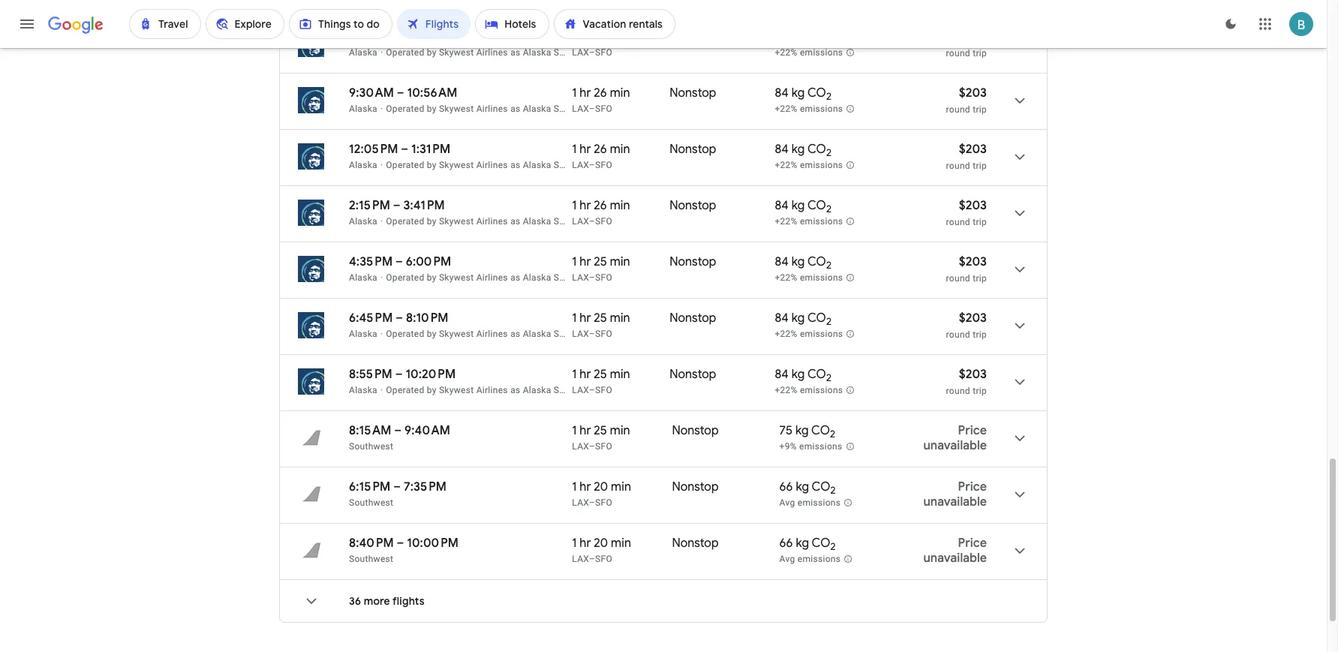 Task type: vqa. For each thing, say whether or not it's contained in the screenshot.
The Edinburgh to the top
no



Task type: locate. For each thing, give the bounding box(es) containing it.
hr for 4:35 pm – 6:00 pm
[[580, 254, 591, 269]]

price unavailable
[[924, 423, 987, 453], [924, 480, 987, 510], [924, 536, 987, 566]]

1  image from the top
[[380, 160, 383, 170]]

84 kg co 2 for 1:31 pm
[[775, 142, 832, 159]]

trip left flight details. leaves los angeles international airport at 7:00 am on monday, november 20 and arrives at san francisco international airport at 8:28 am on monday, november 20. image at the top right of the page
[[973, 48, 987, 59]]

5 $203 round trip from the top
[[946, 311, 987, 340]]

1 +22% from the top
[[775, 47, 798, 58]]

2 203 us dollars text field from the top
[[959, 142, 987, 157]]

2 operated from the top
[[386, 104, 424, 114]]

trip left the flight details. leaves los angeles international airport at 9:30 am on monday, november 20 and arrives at san francisco international airport at 10:56 am on monday, november 20. icon
[[973, 104, 987, 115]]

28
[[594, 29, 607, 44]]

0 vertical spatial 1 hr 20 min lax – sfo
[[572, 480, 631, 508]]

total duration 1 hr 28 min. element
[[572, 29, 670, 47]]

skywest for 10:20 pm
[[439, 385, 474, 396]]

1 total duration 1 hr 25 min. element from the top
[[572, 254, 670, 272]]

6 +22% from the top
[[775, 329, 798, 339]]

1 vertical spatial 203 us dollars text field
[[959, 367, 987, 382]]

kg for 2:15 pm – 3:41 pm
[[792, 198, 805, 213]]

2 $203 from the top
[[959, 142, 987, 157]]

7 skywest from the top
[[439, 385, 474, 396]]

7 +22% emissions from the top
[[775, 385, 843, 396]]

airlines for 9:30 am – 10:56 am
[[476, 104, 508, 114]]

1 hr 26 min lax – sfo for 3:41 pm
[[572, 198, 630, 227]]

2 25 from the top
[[594, 311, 607, 326]]

 image down departure time: 2:15 pm. "text box"
[[380, 216, 383, 227]]

0 vertical spatial 66 kg co 2
[[780, 480, 836, 497]]

skywest down 10:56 am
[[439, 104, 474, 114]]

skywest for 10:56 am
[[439, 104, 474, 114]]

203 us dollars text field left flight details. leaves los angeles international airport at 4:35 pm on monday, november 20 and arrives at san francisco international airport at 6:00 pm on monday, november 20. image
[[959, 254, 987, 269]]

skywest down arrival time: 1:31 pm. text box
[[439, 160, 474, 170]]

skywest for 8:10 pm
[[439, 329, 474, 339]]

2 vertical spatial price
[[958, 536, 987, 551]]

 image down 4:35 pm
[[380, 272, 383, 283]]

– inside 8:15 am – 9:40 am southwest
[[394, 423, 402, 438]]

operated by skywest airlines as alaska skywest down 8:10 pm
[[386, 329, 590, 339]]

trip for 1:31 pm
[[973, 161, 987, 171]]

round
[[946, 48, 970, 59], [946, 104, 970, 115], [946, 161, 970, 171], [946, 217, 970, 227], [946, 273, 970, 284], [946, 329, 970, 340], [946, 386, 970, 396]]

total duration 1 hr 26 min. element
[[572, 86, 670, 103], [572, 142, 670, 159], [572, 198, 670, 215]]

10 1 from the top
[[572, 536, 577, 551]]

lax inside 1 hr 28 min lax – sfo
[[572, 47, 589, 58]]

1 hr 26 min lax – sfo for 1:31 pm
[[572, 142, 630, 170]]

203 US dollars text field
[[959, 86, 987, 101], [959, 142, 987, 157], [959, 311, 987, 326]]

2 vertical spatial 203 us dollars text field
[[959, 311, 987, 326]]

4  image from the top
[[380, 329, 383, 339]]

2 66 from the top
[[780, 536, 793, 551]]

skywest down 8:10 pm text box
[[439, 329, 474, 339]]

2 price from the top
[[958, 480, 987, 495]]

0 vertical spatial total duration 1 hr 26 min. element
[[572, 86, 670, 103]]

airlines for 4:35 pm – 6:00 pm
[[476, 272, 508, 283]]

1 vertical spatial 66 kg co 2
[[780, 536, 836, 553]]

2 vertical spatial 1 hr 26 min lax – sfo
[[572, 198, 630, 227]]

84 kg co 2 for 10:56 am
[[775, 86, 832, 103]]

trip
[[973, 48, 987, 59], [973, 104, 987, 115], [973, 161, 987, 171], [973, 217, 987, 227], [973, 273, 987, 284], [973, 329, 987, 340], [973, 386, 987, 396]]

84 for 3:41 pm
[[775, 198, 789, 213]]

co
[[808, 86, 826, 101], [808, 142, 826, 157], [808, 198, 826, 213], [808, 254, 826, 269], [808, 311, 826, 326], [808, 367, 826, 382], [811, 423, 830, 438], [812, 480, 831, 495], [812, 536, 831, 551]]

Arrival time: 6:00 PM. text field
[[406, 254, 451, 269]]

price unavailable left flight details. leaves los angeles international airport at 8:40 pm on monday, november 20 and arrives at san francisco international airport at 10:00 pm on monday, november 20. image on the right of page
[[924, 536, 987, 566]]

4 sfo from the top
[[595, 216, 612, 227]]

1 hr 20 min lax – sfo for 10:00 pm
[[572, 536, 631, 564]]

2 vertical spatial total duration 1 hr 26 min. element
[[572, 198, 670, 215]]

6 trip from the top
[[973, 329, 987, 340]]

flight details. leaves los angeles international airport at 2:15 pm on monday, november 20 and arrives at san francisco international airport at 3:41 pm on monday, november 20. image
[[1002, 195, 1038, 231]]

10 hr from the top
[[580, 536, 591, 551]]

1 vertical spatial 66
[[780, 536, 793, 551]]

operated by skywest airlines as alaska skywest down 10:20 pm text field
[[386, 385, 590, 396]]

southwest down the departure time: 6:15 pm. text box
[[349, 498, 394, 508]]

by down 6:00 pm
[[427, 272, 437, 283]]

operated by skywest airlines as alaska skywest
[[386, 47, 590, 58], [386, 104, 590, 114], [386, 160, 590, 170], [386, 216, 590, 227], [386, 272, 590, 283], [386, 329, 590, 339], [386, 385, 590, 396]]

2 operated by skywest airlines as alaska skywest from the top
[[386, 104, 590, 114]]

trip left flight details. leaves los angeles international airport at 4:35 pm on monday, november 20 and arrives at san francisco international airport at 6:00 pm on monday, november 20. image
[[973, 273, 987, 284]]

1 hr 26 min lax – sfo
[[572, 86, 630, 114], [572, 142, 630, 170], [572, 198, 630, 227]]

operated down leaves los angeles international airport at 8:55 pm on monday, november 20 and arrives at san francisco international airport at 10:20 pm on monday, november 20. element
[[386, 385, 424, 396]]

+22% emissions
[[775, 47, 843, 58], [775, 104, 843, 114], [775, 160, 843, 171], [775, 216, 843, 227], [775, 273, 843, 283], [775, 329, 843, 339], [775, 385, 843, 396]]

1 vertical spatial total duration 1 hr 20 min. element
[[572, 536, 672, 553]]

sfo
[[595, 47, 612, 58], [595, 104, 612, 114], [595, 160, 612, 170], [595, 216, 612, 227], [595, 272, 612, 283], [595, 329, 612, 339], [595, 385, 612, 396], [595, 441, 612, 452], [595, 498, 612, 508], [595, 554, 612, 564]]

operated by skywest airlines as alaska skywest down arrival time: 1:31 pm. text box
[[386, 160, 590, 170]]

6 as from the top
[[510, 329, 520, 339]]

2 skywest from the top
[[439, 104, 474, 114]]

price unavailable left flight details. leaves los angeles international airport at 6:15 pm on monday, november 20 and arrives at san francisco international airport at 7:35 pm on monday, november 20. image
[[924, 480, 987, 510]]

trip up $203 text box
[[973, 161, 987, 171]]

6 skywest from the top
[[554, 329, 590, 339]]

min for 8:10 pm
[[610, 311, 630, 326]]

by
[[427, 47, 437, 58], [427, 104, 437, 114], [427, 160, 437, 170], [427, 216, 437, 227], [427, 272, 437, 283], [427, 329, 437, 339], [427, 385, 437, 396]]

1 as from the top
[[510, 47, 520, 58]]

1 203 us dollars text field from the top
[[959, 86, 987, 101]]

1 vertical spatial 26
[[594, 142, 607, 157]]

3 total duration 1 hr 25 min. element from the top
[[572, 367, 670, 384]]

operated by skywest airlines as alaska skywest down 6:00 pm text field
[[386, 272, 590, 283]]

by for 3:41 pm
[[427, 216, 437, 227]]

66 for 7:35 pm
[[780, 480, 793, 495]]

1 vertical spatial 20
[[594, 536, 608, 551]]

1 203 us dollars text field from the top
[[959, 254, 987, 269]]

by down arrival time: 1:31 pm. text box
[[427, 160, 437, 170]]

operated for 10:56 am
[[386, 104, 424, 114]]

1 vertical spatial total duration 1 hr 26 min. element
[[572, 142, 670, 159]]

price
[[958, 423, 987, 438], [958, 480, 987, 495], [958, 536, 987, 551]]

co inside 75 kg co 2
[[811, 423, 830, 438]]

southwest
[[349, 441, 394, 452], [349, 498, 394, 508], [349, 554, 394, 564]]

4 1 from the top
[[572, 198, 577, 213]]

 image for 6:45 pm
[[380, 329, 383, 339]]

round down round trip in the right of the page
[[946, 104, 970, 115]]

nonstop flight. element
[[670, 29, 716, 47], [670, 86, 716, 103], [670, 142, 716, 159], [670, 198, 716, 215], [670, 254, 716, 272], [670, 311, 716, 328], [670, 367, 716, 384], [672, 423, 719, 441], [672, 480, 719, 497], [672, 536, 719, 553]]

unavailable for 10:00 pm
[[924, 551, 987, 566]]

1 vertical spatial southwest
[[349, 498, 394, 508]]

1 vertical spatial 203 us dollars text field
[[959, 142, 987, 157]]

by for 6:00 pm
[[427, 272, 437, 283]]

1 84 kg co 2 from the top
[[775, 86, 832, 103]]

1 vertical spatial  image
[[380, 216, 383, 227]]

6:45 pm
[[349, 311, 393, 326]]

round left 'flight details. leaves los angeles international airport at 8:55 pm on monday, november 20 and arrives at san francisco international airport at 10:20 pm on monday, november 20.' icon
[[946, 386, 970, 396]]

1  image from the top
[[380, 47, 383, 58]]

6:15 pm – 7:35 pm southwest
[[349, 480, 447, 508]]

0 vertical spatial total duration 1 hr 20 min. element
[[572, 480, 672, 497]]

1 vertical spatial 1 hr 20 min lax – sfo
[[572, 536, 631, 564]]

2 1 from the top
[[572, 86, 577, 101]]

2 vertical spatial unavailable
[[924, 551, 987, 566]]

4 airlines from the top
[[476, 216, 508, 227]]

3 airlines from the top
[[476, 160, 508, 170]]

total duration 1 hr 25 min. element
[[572, 254, 670, 272], [572, 311, 670, 328], [572, 367, 670, 384], [572, 423, 672, 441]]

airlines
[[476, 47, 508, 58], [476, 104, 508, 114], [476, 160, 508, 170], [476, 216, 508, 227], [476, 272, 508, 283], [476, 329, 508, 339], [476, 385, 508, 396]]

0 vertical spatial 26
[[594, 86, 607, 101]]

0 vertical spatial 20
[[594, 480, 608, 495]]

$203 left flight details. leaves los angeles international airport at 4:35 pm on monday, november 20 and arrives at san francisco international airport at 6:00 pm on monday, november 20. image
[[959, 254, 987, 269]]

round left flight details. leaves los angeles international airport at 4:35 pm on monday, november 20 and arrives at san francisco international airport at 6:00 pm on monday, november 20. image
[[946, 273, 970, 284]]

unavailable left flight details. leaves los angeles international airport at 8:40 pm on monday, november 20 and arrives at san francisco international airport at 10:00 pm on monday, november 20. image on the right of page
[[924, 551, 987, 566]]

0 vertical spatial 1 hr 26 min lax – sfo
[[572, 86, 630, 114]]

round down $203 text box
[[946, 217, 970, 227]]

66
[[780, 480, 793, 495], [780, 536, 793, 551]]

2 for 9:30 am – 10:56 am
[[826, 90, 832, 103]]

1 hr 20 min lax – sfo
[[572, 480, 631, 508], [572, 536, 631, 564]]

emissions for 10:00 pm
[[798, 554, 841, 565]]

round left flight details. leaves los angeles international airport at 7:00 am on monday, november 20 and arrives at san francisco international airport at 8:28 am on monday, november 20. image at the top right of the page
[[946, 48, 970, 59]]

total duration 1 hr 20 min. element
[[572, 480, 672, 497], [572, 536, 672, 553]]

unavailable for 7:35 pm
[[924, 495, 987, 510]]

operated down leaves los angeles international airport at 9:30 am on monday, november 20 and arrives at san francisco international airport at 10:56 am on monday, november 20. "element"
[[386, 104, 424, 114]]

6 by from the top
[[427, 329, 437, 339]]

total duration 1 hr 26 min. element for 1:31 pm
[[572, 142, 670, 159]]

3 26 from the top
[[594, 198, 607, 213]]

 image down 7:00 am
[[380, 47, 383, 58]]

8:55 pm – 10:20 pm
[[349, 367, 456, 382]]

2 +22% emissions from the top
[[775, 104, 843, 114]]

75
[[780, 423, 793, 438]]

1 inside 1 hr 28 min lax – sfo
[[572, 29, 577, 44]]

1 hr 25 min lax – sfo
[[572, 254, 630, 283], [572, 311, 630, 339], [572, 367, 630, 396], [572, 423, 630, 452]]

1 airlines from the top
[[476, 47, 508, 58]]

by down 3:41 pm
[[427, 216, 437, 227]]

operated by skywest airlines as alaska skywest down 3:41 pm 'text field'
[[386, 216, 590, 227]]

203 us dollars text field down round trip in the right of the page
[[959, 86, 987, 101]]

emissions for 9:40 am
[[799, 441, 843, 452]]

price left flight details. leaves los angeles international airport at 8:15 am on monday, november 20 and arrives at san francisco international airport at 9:40 am on monday, november 20. image
[[958, 423, 987, 438]]

skywest down 8:28 am
[[439, 47, 474, 58]]

203 us dollars text field left flight details. leaves los angeles international airport at 12:05 pm on monday, november 20 and arrives at san francisco international airport at 1:31 pm on monday, november 20. icon
[[959, 142, 987, 157]]

unavailable left flight details. leaves los angeles international airport at 8:15 am on monday, november 20 and arrives at san francisco international airport at 9:40 am on monday, november 20. image
[[924, 438, 987, 453]]

1 for 6:00 pm
[[572, 254, 577, 269]]

7 1 from the top
[[572, 367, 577, 382]]

 image
[[380, 47, 383, 58], [380, 104, 383, 114], [380, 272, 383, 283], [380, 329, 383, 339], [380, 385, 383, 396]]

operated for 6:00 pm
[[386, 272, 424, 283]]

3 sfo from the top
[[595, 160, 612, 170]]

trip left flight details. leaves los angeles international airport at 6:45 pm on monday, november 20 and arrives at san francisco international airport at 8:10 pm on monday, november 20. image
[[973, 329, 987, 340]]

by down 10:56 am
[[427, 104, 437, 114]]

+9%
[[780, 441, 797, 452]]

0 vertical spatial price
[[958, 423, 987, 438]]

2 sfo from the top
[[595, 104, 612, 114]]

1 20 from the top
[[594, 480, 608, 495]]

3 operated by skywest airlines as alaska skywest from the top
[[386, 160, 590, 170]]

2 lax from the top
[[572, 104, 589, 114]]

8:15 am
[[349, 423, 391, 438]]

kg for 4:35 pm – 6:00 pm
[[792, 254, 805, 269]]

kg
[[792, 86, 805, 101], [792, 142, 805, 157], [792, 198, 805, 213], [792, 254, 805, 269], [792, 311, 805, 326], [792, 367, 805, 382], [796, 423, 809, 438], [796, 480, 809, 495], [796, 536, 809, 551]]

7 by from the top
[[427, 385, 437, 396]]

7:00 am – 8:28 am
[[349, 29, 452, 44]]

0 vertical spatial 66
[[780, 480, 793, 495]]

0 vertical spatial 203 us dollars text field
[[959, 86, 987, 101]]

3 skywest from the top
[[554, 160, 590, 170]]

203 us dollars text field for 6:00 pm
[[959, 254, 987, 269]]

price left flight details. leaves los angeles international airport at 6:15 pm on monday, november 20 and arrives at san francisco international airport at 7:35 pm on monday, november 20. image
[[958, 480, 987, 495]]

$203 round trip left 'flight details. leaves los angeles international airport at 8:55 pm on monday, november 20 and arrives at san francisco international airport at 10:20 pm on monday, november 20.' icon
[[946, 367, 987, 396]]

operated down 6:45 pm – 8:10 pm
[[386, 329, 424, 339]]

26 for 9:30 am – 10:56 am
[[594, 86, 607, 101]]

0 vertical spatial price unavailable
[[924, 423, 987, 453]]

operated down leaves los angeles international airport at 12:05 pm on monday, november 20 and arrives at san francisco international airport at 1:31 pm on monday, november 20. element
[[386, 160, 424, 170]]

7 lax from the top
[[572, 385, 589, 396]]

0 vertical spatial avg
[[780, 498, 795, 508]]

1 avg emissions from the top
[[780, 498, 841, 508]]

3 +22% emissions from the top
[[775, 160, 843, 171]]

0 vertical spatial southwest
[[349, 441, 394, 452]]

10:00 pm
[[407, 536, 459, 551]]

1 hr 25 min lax – sfo for 8:55 pm – 10:20 pm
[[572, 367, 630, 396]]

skywest
[[439, 47, 474, 58], [439, 104, 474, 114], [439, 160, 474, 170], [439, 216, 474, 227], [439, 272, 474, 283], [439, 329, 474, 339], [439, 385, 474, 396]]

25
[[594, 254, 607, 269], [594, 311, 607, 326], [594, 367, 607, 382], [594, 423, 607, 438]]

3 as from the top
[[510, 160, 520, 170]]

Departure time: 8:15 AM. text field
[[349, 423, 391, 438]]

 image
[[380, 160, 383, 170], [380, 216, 383, 227]]

operated down leaves los angeles international airport at 7:00 am on monday, november 20 and arrives at san francisco international airport at 8:28 am on monday, november 20. element
[[386, 47, 424, 58]]

nonstop flight. element for 7:00 am – 8:28 am
[[670, 29, 716, 47]]

by down 10:20 pm
[[427, 385, 437, 396]]

0 vertical spatial  image
[[380, 160, 383, 170]]

203 us dollars text field left flight details. leaves los angeles international airport at 6:45 pm on monday, november 20 and arrives at san francisco international airport at 8:10 pm on monday, november 20. image
[[959, 311, 987, 326]]

lax for 3:41 pm
[[572, 216, 589, 227]]

6 sfo from the top
[[595, 329, 612, 339]]

leaves los angeles international airport at 2:15 pm on monday, november 20 and arrives at san francisco international airport at 3:41 pm on monday, november 20. element
[[349, 198, 445, 213]]

6 airlines from the top
[[476, 329, 508, 339]]

4 by from the top
[[427, 216, 437, 227]]

3 $203 round trip from the top
[[946, 198, 987, 227]]

alaska
[[349, 47, 377, 58], [523, 47, 551, 58], [349, 104, 377, 114], [523, 104, 551, 114], [349, 160, 377, 170], [523, 160, 551, 170], [349, 216, 377, 227], [523, 216, 551, 227], [349, 272, 377, 283], [523, 272, 551, 283], [349, 329, 377, 339], [523, 329, 551, 339], [349, 385, 377, 396], [523, 385, 551, 396]]

2 203 us dollars text field from the top
[[959, 367, 987, 382]]

203 us dollars text field left 'flight details. leaves los angeles international airport at 8:55 pm on monday, november 20 and arrives at san francisco international airport at 10:20 pm on monday, november 20.' icon
[[959, 367, 987, 382]]

$203 left flight details. leaves los angeles international airport at 2:15 pm on monday, november 20 and arrives at san francisco international airport at 3:41 pm on monday, november 20. image
[[959, 198, 987, 213]]

2 vertical spatial 26
[[594, 198, 607, 213]]

1
[[572, 29, 577, 44], [572, 86, 577, 101], [572, 142, 577, 157], [572, 198, 577, 213], [572, 254, 577, 269], [572, 311, 577, 326], [572, 367, 577, 382], [572, 423, 577, 438], [572, 480, 577, 495], [572, 536, 577, 551]]

price for 7:35 pm
[[958, 480, 987, 495]]

3 lax from the top
[[572, 160, 589, 170]]

co for 2:15 pm – 3:41 pm
[[808, 198, 826, 213]]

round for 12:05 pm – 1:31 pm
[[946, 161, 970, 171]]

 image for 12:05 pm
[[380, 160, 383, 170]]

3 operated from the top
[[386, 160, 424, 170]]

skywest for 10:56 am
[[554, 104, 590, 114]]

nonstop for 8:28 am
[[670, 29, 716, 44]]

change appearance image
[[1213, 6, 1249, 42]]

25 for 4:35 pm – 6:00 pm
[[594, 254, 607, 269]]

1 hr 28 min lax – sfo
[[572, 29, 630, 58]]

1 skywest from the top
[[554, 47, 590, 58]]

total duration 1 hr 25 min. element for 10:20 pm
[[572, 367, 670, 384]]

9:30 am – 10:56 am
[[349, 86, 458, 101]]

$203 round trip
[[946, 86, 987, 115], [946, 142, 987, 171], [946, 198, 987, 227], [946, 254, 987, 284], [946, 311, 987, 340], [946, 367, 987, 396]]

4 $203 from the top
[[959, 254, 987, 269]]

2 trip from the top
[[973, 104, 987, 115]]

by down 'arrival time: 8:28 am.' 'text box' on the left of the page
[[427, 47, 437, 58]]

2 airlines from the top
[[476, 104, 508, 114]]

3 hr from the top
[[580, 142, 591, 157]]

3  image from the top
[[380, 272, 383, 283]]

4 1 hr 25 min lax – sfo from the top
[[572, 423, 630, 452]]

skywest down 10:20 pm text field
[[439, 385, 474, 396]]

emissions
[[800, 47, 843, 58], [800, 104, 843, 114], [800, 160, 843, 171], [800, 216, 843, 227], [800, 273, 843, 283], [800, 329, 843, 339], [800, 385, 843, 396], [799, 441, 843, 452], [798, 498, 841, 508], [798, 554, 841, 565]]

operated down leaves los angeles international airport at 4:35 pm on monday, november 20 and arrives at san francisco international airport at 6:00 pm on monday, november 20. element
[[386, 272, 424, 283]]

$203 left flight details. leaves los angeles international airport at 12:05 pm on monday, november 20 and arrives at san francisco international airport at 1:31 pm on monday, november 20. icon
[[959, 142, 987, 157]]

$203 round trip down round trip in the right of the page
[[946, 86, 987, 115]]

hr for 7:00 am – 8:28 am
[[580, 29, 591, 44]]

airlines for 8:55 pm – 10:20 pm
[[476, 385, 508, 396]]

10:20 pm
[[406, 367, 456, 382]]

kg for 9:30 am – 10:56 am
[[792, 86, 805, 101]]

southwest inside "8:40 pm – 10:00 pm southwest"
[[349, 554, 394, 564]]

nonstop flight. element for 6:45 pm – 8:10 pm
[[670, 311, 716, 328]]

1 vertical spatial price
[[958, 480, 987, 495]]

price unavailable left flight details. leaves los angeles international airport at 8:15 am on monday, november 20 and arrives at san francisco international airport at 9:40 am on monday, november 20. image
[[924, 423, 987, 453]]

airlines for 7:00 am – 8:28 am
[[476, 47, 508, 58]]

leaves los angeles international airport at 7:00 am on monday, november 20 and arrives at san francisco international airport at 8:28 am on monday, november 20. element
[[349, 29, 452, 44]]

3 203 us dollars text field from the top
[[959, 311, 987, 326]]

5 operated from the top
[[386, 272, 424, 283]]

66 kg co 2
[[780, 480, 836, 497], [780, 536, 836, 553]]

10:56 am
[[407, 86, 458, 101]]

+22% emissions button
[[770, 29, 855, 61]]

2 1 hr 20 min lax – sfo from the top
[[572, 536, 631, 564]]

$203 left 'flight details. leaves los angeles international airport at 8:55 pm on monday, november 20 and arrives at san francisco international airport at 10:20 pm on monday, november 20.' icon
[[959, 367, 987, 382]]

unavailable left flight details. leaves los angeles international airport at 6:15 pm on monday, november 20 and arrives at san francisco international airport at 7:35 pm on monday, november 20. image
[[924, 495, 987, 510]]

airlines for 12:05 pm – 1:31 pm
[[476, 160, 508, 170]]

3 trip from the top
[[973, 161, 987, 171]]

203 us dollars text field for 1:31 pm
[[959, 142, 987, 157]]

6 lax from the top
[[572, 329, 589, 339]]

flight details. leaves los angeles international airport at 8:40 pm on monday, november 20 and arrives at san francisco international airport at 10:00 pm on monday, november 20. image
[[1002, 533, 1038, 569]]

203 US dollars text field
[[959, 254, 987, 269], [959, 367, 987, 382]]

1 by from the top
[[427, 47, 437, 58]]

1 for 1:31 pm
[[572, 142, 577, 157]]

trip down $203 text box
[[973, 217, 987, 227]]

total duration 1 hr 25 min. element for 6:00 pm
[[572, 254, 670, 272]]

skywest down 3:41 pm 'text field'
[[439, 216, 474, 227]]

skywest down 6:00 pm text field
[[439, 272, 474, 283]]

leaves los angeles international airport at 6:15 pm on monday, november 20 and arrives at san francisco international airport at 7:35 pm on monday, november 20. element
[[349, 480, 447, 495]]

1 66 from the top
[[780, 480, 793, 495]]

0 vertical spatial 203 us dollars text field
[[959, 254, 987, 269]]

 image for 2:15 pm
[[380, 216, 383, 227]]

price left flight details. leaves los angeles international airport at 8:40 pm on monday, november 20 and arrives at san francisco international airport at 10:00 pm on monday, november 20. image on the right of page
[[958, 536, 987, 551]]

emissions for 6:00 pm
[[800, 273, 843, 283]]

round for 8:55 pm – 10:20 pm
[[946, 386, 970, 396]]

3 84 from the top
[[775, 198, 789, 213]]

trip left 'flight details. leaves los angeles international airport at 8:55 pm on monday, november 20 and arrives at san francisco international airport at 10:20 pm on monday, november 20.' icon
[[973, 386, 987, 396]]

6 1 from the top
[[572, 311, 577, 326]]

southwest down the 8:40 pm
[[349, 554, 394, 564]]

min
[[610, 29, 630, 44], [610, 86, 630, 101], [610, 142, 630, 157], [610, 198, 630, 213], [610, 254, 630, 269], [610, 311, 630, 326], [610, 367, 630, 382], [610, 423, 630, 438], [611, 480, 631, 495], [611, 536, 631, 551]]

2:15 pm – 3:41 pm
[[349, 198, 445, 213]]

2  image from the top
[[380, 104, 383, 114]]

4 operated from the top
[[386, 216, 424, 227]]

hr for 6:45 pm – 8:10 pm
[[580, 311, 591, 326]]

7:35 pm
[[404, 480, 447, 495]]

26
[[594, 86, 607, 101], [594, 142, 607, 157], [594, 198, 607, 213]]

skywest
[[554, 47, 590, 58], [554, 104, 590, 114], [554, 160, 590, 170], [554, 216, 590, 227], [554, 272, 590, 283], [554, 329, 590, 339], [554, 385, 590, 396]]

0 vertical spatial avg emissions
[[780, 498, 841, 508]]

Departure time: 6:15 PM. text field
[[349, 480, 391, 495]]

min inside 1 hr 28 min lax – sfo
[[610, 29, 630, 44]]

4 round from the top
[[946, 217, 970, 227]]

southwest inside 8:15 am – 9:40 am southwest
[[349, 441, 394, 452]]

southwest inside the 6:15 pm – 7:35 pm southwest
[[349, 498, 394, 508]]

5 +22% emissions from the top
[[775, 273, 843, 283]]

total duration 1 hr 26 min. element for 3:41 pm
[[572, 198, 670, 215]]

min for 1:31 pm
[[610, 142, 630, 157]]

8:55 pm
[[349, 367, 392, 382]]

$203 round trip left flight details. leaves los angeles international airport at 2:15 pm on monday, november 20 and arrives at san francisco international airport at 3:41 pm on monday, november 20. image
[[946, 198, 987, 227]]

airlines for 6:45 pm – 8:10 pm
[[476, 329, 508, 339]]

2
[[826, 90, 832, 103], [826, 147, 832, 159], [826, 203, 832, 216], [826, 259, 832, 272], [826, 315, 832, 328], [826, 372, 832, 384], [830, 428, 836, 441], [831, 484, 836, 497], [831, 541, 836, 553]]

operated by skywest airlines as alaska skywest down 10:56 am
[[386, 104, 590, 114]]

as for 1:31 pm
[[510, 160, 520, 170]]

10 lax from the top
[[572, 554, 589, 564]]

1 vertical spatial 1 hr 26 min lax – sfo
[[572, 142, 630, 170]]

sfo inside 1 hr 28 min lax – sfo
[[595, 47, 612, 58]]

7 round from the top
[[946, 386, 970, 396]]

lax for 10:20 pm
[[572, 385, 589, 396]]

7 skywest from the top
[[554, 385, 590, 396]]

flights
[[393, 594, 425, 608]]

3 skywest from the top
[[439, 160, 474, 170]]

operated by skywest airlines as alaska skywest for 1:31 pm
[[386, 160, 590, 170]]

operated by skywest airlines as alaska skywest for 8:28 am
[[386, 47, 590, 58]]

southwest down departure time: 8:15 am. text field
[[349, 441, 394, 452]]

flight details. leaves los angeles international airport at 12:05 pm on monday, november 20 and arrives at san francisco international airport at 1:31 pm on monday, november 20. image
[[1002, 139, 1038, 175]]

5 operated by skywest airlines as alaska skywest from the top
[[386, 272, 590, 283]]

avg emissions for 7:35 pm
[[780, 498, 841, 508]]

1 total duration 1 hr 20 min. element from the top
[[572, 480, 672, 497]]

2 vertical spatial southwest
[[349, 554, 394, 564]]

operated by skywest airlines as alaska skywest down 8:28 am
[[386, 47, 590, 58]]

1 vertical spatial avg emissions
[[780, 554, 841, 565]]

2 round from the top
[[946, 104, 970, 115]]

round up $203 text box
[[946, 161, 970, 171]]

round left flight details. leaves los angeles international airport at 6:45 pm on monday, november 20 and arrives at san francisco international airport at 8:10 pm on monday, november 20. image
[[946, 329, 970, 340]]

total duration 1 hr 25 min. element for 8:10 pm
[[572, 311, 670, 328]]

$203 left flight details. leaves los angeles international airport at 6:45 pm on monday, november 20 and arrives at san francisco international airport at 8:10 pm on monday, november 20. image
[[959, 311, 987, 326]]

operated by skywest airlines as alaska skywest for 3:41 pm
[[386, 216, 590, 227]]

7 operated from the top
[[386, 385, 424, 396]]

hr inside 1 hr 28 min lax – sfo
[[580, 29, 591, 44]]

 image down departure time: 9:30 am. text box
[[380, 104, 383, 114]]

 image down 6:45 pm
[[380, 329, 383, 339]]

avg
[[780, 498, 795, 508], [780, 554, 795, 565]]

2 +22% from the top
[[775, 104, 798, 114]]

co for 9:30 am – 10:56 am
[[808, 86, 826, 101]]

trip for 6:00 pm
[[973, 273, 987, 284]]

$203 round trip left flight details. leaves los angeles international airport at 6:45 pm on monday, november 20 and arrives at san francisco international airport at 8:10 pm on monday, november 20. image
[[946, 311, 987, 340]]

$203 down round trip in the right of the page
[[959, 86, 987, 101]]

 image down "12:05 pm" text field at top
[[380, 160, 383, 170]]

84
[[775, 86, 789, 101], [775, 142, 789, 157], [775, 198, 789, 213], [775, 254, 789, 269], [775, 311, 789, 326], [775, 367, 789, 382]]

0 vertical spatial unavailable
[[924, 438, 987, 453]]

7 trip from the top
[[973, 386, 987, 396]]

lax for 10:56 am
[[572, 104, 589, 114]]

2 84 kg co 2 from the top
[[775, 142, 832, 159]]

4 as from the top
[[510, 216, 520, 227]]

1 vertical spatial price unavailable
[[924, 480, 987, 510]]

operated
[[386, 47, 424, 58], [386, 104, 424, 114], [386, 160, 424, 170], [386, 216, 424, 227], [386, 272, 424, 283], [386, 329, 424, 339], [386, 385, 424, 396]]

operated for 8:10 pm
[[386, 329, 424, 339]]

–
[[398, 29, 405, 44], [589, 47, 595, 58], [397, 86, 404, 101], [589, 104, 595, 114], [401, 142, 409, 157], [589, 160, 595, 170], [393, 198, 401, 213], [589, 216, 595, 227], [396, 254, 403, 269], [589, 272, 595, 283], [396, 311, 403, 326], [589, 329, 595, 339], [395, 367, 403, 382], [589, 385, 595, 396], [394, 423, 402, 438], [589, 441, 595, 452], [393, 480, 401, 495], [589, 498, 595, 508], [397, 536, 404, 551], [589, 554, 595, 564]]

operated down 2:15 pm – 3:41 pm
[[386, 216, 424, 227]]

by down 8:10 pm text box
[[427, 329, 437, 339]]

as for 10:20 pm
[[510, 385, 520, 396]]

20
[[594, 480, 608, 495], [594, 536, 608, 551]]

3 +22% from the top
[[775, 160, 798, 171]]

2 total duration 1 hr 26 min. element from the top
[[572, 142, 670, 159]]

 image down 8:55 pm at the left bottom of the page
[[380, 385, 383, 396]]

1 hr 20 min lax – sfo for 7:35 pm
[[572, 480, 631, 508]]

$203
[[959, 86, 987, 101], [959, 142, 987, 157], [959, 198, 987, 213], [959, 254, 987, 269], [959, 311, 987, 326], [959, 367, 987, 382]]

avg emissions
[[780, 498, 841, 508], [780, 554, 841, 565]]

min for 3:41 pm
[[610, 198, 630, 213]]

Departure time: 8:55 PM. text field
[[349, 367, 392, 382]]

5 1 from the top
[[572, 254, 577, 269]]

1 84 from the top
[[775, 86, 789, 101]]

– inside "8:40 pm – 10:00 pm southwest"
[[397, 536, 404, 551]]

Departure time: 4:35 PM. text field
[[349, 254, 393, 269]]

7 airlines from the top
[[476, 385, 508, 396]]

unavailable
[[924, 438, 987, 453], [924, 495, 987, 510], [924, 551, 987, 566]]

$203 round trip left flight details. leaves los angeles international airport at 4:35 pm on monday, november 20 and arrives at san francisco international airport at 6:00 pm on monday, november 20. image
[[946, 254, 987, 284]]

1 vertical spatial unavailable
[[924, 495, 987, 510]]

as
[[510, 47, 520, 58], [510, 104, 520, 114], [510, 160, 520, 170], [510, 216, 520, 227], [510, 272, 520, 283], [510, 329, 520, 339], [510, 385, 520, 396]]

84 kg co 2
[[775, 86, 832, 103], [775, 142, 832, 159], [775, 198, 832, 216], [775, 254, 832, 272], [775, 311, 832, 328], [775, 367, 832, 384]]

min for 10:56 am
[[610, 86, 630, 101]]

+22% for 6:00 pm
[[775, 273, 798, 283]]

flight details. leaves los angeles international airport at 8:15 am on monday, november 20 and arrives at san francisco international airport at 9:40 am on monday, november 20. image
[[1002, 420, 1038, 456]]

skywest for 3:41 pm
[[439, 216, 474, 227]]

1 vertical spatial avg
[[780, 554, 795, 565]]

trip for 3:41 pm
[[973, 217, 987, 227]]

2 price unavailable from the top
[[924, 480, 987, 510]]

nonstop flight. element for 4:35 pm – 6:00 pm
[[670, 254, 716, 272]]

hr
[[580, 29, 591, 44], [580, 86, 591, 101], [580, 142, 591, 157], [580, 198, 591, 213], [580, 254, 591, 269], [580, 311, 591, 326], [580, 367, 591, 382], [580, 423, 591, 438], [580, 480, 591, 495], [580, 536, 591, 551]]

$203 round trip up $203 text box
[[946, 142, 987, 171]]

+22%
[[775, 47, 798, 58], [775, 104, 798, 114], [775, 160, 798, 171], [775, 216, 798, 227], [775, 273, 798, 283], [775, 329, 798, 339], [775, 385, 798, 396]]

nonstop
[[670, 29, 716, 44], [670, 86, 716, 101], [670, 142, 716, 157], [670, 198, 716, 213], [670, 254, 716, 269], [670, 311, 716, 326], [670, 367, 716, 382], [672, 423, 719, 438], [672, 480, 719, 495], [672, 536, 719, 551]]

1 1 hr 20 min lax – sfo from the top
[[572, 480, 631, 508]]

emissions for 10:20 pm
[[800, 385, 843, 396]]

flight details. leaves los angeles international airport at 4:35 pm on monday, november 20 and arrives at san francisco international airport at 6:00 pm on monday, november 20. image
[[1002, 251, 1038, 287]]

lax
[[572, 47, 589, 58], [572, 104, 589, 114], [572, 160, 589, 170], [572, 216, 589, 227], [572, 272, 589, 283], [572, 329, 589, 339], [572, 385, 589, 396], [572, 441, 589, 452], [572, 498, 589, 508], [572, 554, 589, 564]]

6:00 pm
[[406, 254, 451, 269]]

Departure time: 9:30 AM. text field
[[349, 86, 394, 101]]

4:35 pm – 6:00 pm
[[349, 254, 451, 269]]

2 vertical spatial price unavailable
[[924, 536, 987, 566]]



Task type: describe. For each thing, give the bounding box(es) containing it.
flight details. leaves los angeles international airport at 9:30 am on monday, november 20 and arrives at san francisco international airport at 10:56 am on monday, november 20. image
[[1002, 83, 1038, 119]]

8:40 pm
[[349, 536, 394, 551]]

9 hr from the top
[[580, 480, 591, 495]]

leaves los angeles international airport at 9:30 am on monday, november 20 and arrives at san francisco international airport at 10:56 am on monday, november 20. element
[[349, 86, 458, 101]]

Departure time: 6:45 PM. text field
[[349, 311, 393, 326]]

hr for 2:15 pm – 3:41 pm
[[580, 198, 591, 213]]

26 for 12:05 pm – 1:31 pm
[[594, 142, 607, 157]]

leaves los angeles international airport at 6:45 pm on monday, november 20 and arrives at san francisco international airport at 8:10 pm on monday, november 20. element
[[349, 311, 448, 326]]

1 hr 25 min lax – sfo for 6:45 pm – 8:10 pm
[[572, 311, 630, 339]]

8 lax from the top
[[572, 441, 589, 452]]

+9% emissions
[[780, 441, 843, 452]]

Arrival time: 10:20 PM. text field
[[406, 367, 456, 382]]

1:31 pm
[[411, 142, 450, 157]]

nonstop for 3:41 pm
[[670, 198, 716, 213]]

8:28 am
[[408, 29, 452, 44]]

3:41 pm
[[403, 198, 445, 213]]

hr for 9:30 am – 10:56 am
[[580, 86, 591, 101]]

total duration 1 hr 20 min. element for 10:00 pm
[[572, 536, 672, 553]]

Arrival time: 10:00 PM. text field
[[407, 536, 459, 551]]

flight details. leaves los angeles international airport at 8:55 pm on monday, november 20 and arrives at san francisco international airport at 10:20 pm on monday, november 20. image
[[1002, 364, 1038, 400]]

$203 round trip for 6:00 pm
[[946, 254, 987, 284]]

203 us dollars text field for 10:20 pm
[[959, 367, 987, 382]]

1 for 10:56 am
[[572, 86, 577, 101]]

Arrival time: 1:31 PM. text field
[[411, 142, 450, 157]]

1 for 10:20 pm
[[572, 367, 577, 382]]

price unavailable for 10:00 pm
[[924, 536, 987, 566]]

2 inside 75 kg co 2
[[830, 428, 836, 441]]

leaves los angeles international airport at 8:40 pm on monday, november 20 and arrives at san francisco international airport at 10:00 pm on monday, november 20. element
[[349, 536, 459, 551]]

as for 8:10 pm
[[510, 329, 520, 339]]

4 total duration 1 hr 25 min. element from the top
[[572, 423, 672, 441]]

36 more flights image
[[293, 583, 329, 619]]

203 us dollars text field for 8:10 pm
[[959, 311, 987, 326]]

$203 for 12:05 pm – 1:31 pm
[[959, 142, 987, 157]]

+22% emissions for 1:31 pm
[[775, 160, 843, 171]]

66 kg co 2 for 7:35 pm
[[780, 480, 836, 497]]

round for 9:30 am – 10:56 am
[[946, 104, 970, 115]]

– inside the 6:15 pm – 7:35 pm southwest
[[393, 480, 401, 495]]

co for 4:35 pm – 6:00 pm
[[808, 254, 826, 269]]

26 for 2:15 pm – 3:41 pm
[[594, 198, 607, 213]]

9 sfo from the top
[[595, 498, 612, 508]]

emissions for 7:35 pm
[[798, 498, 841, 508]]

nonstop flight. element for 2:15 pm – 3:41 pm
[[670, 198, 716, 215]]

1 hr 25 min lax – sfo for 4:35 pm – 6:00 pm
[[572, 254, 630, 283]]

2 for 8:55 pm – 10:20 pm
[[826, 372, 832, 384]]

1 for 8:28 am
[[572, 29, 577, 44]]

main menu image
[[18, 15, 36, 33]]

by for 8:10 pm
[[427, 329, 437, 339]]

+22% emissions inside "popup button"
[[775, 47, 843, 58]]

12:05 pm – 1:31 pm
[[349, 142, 450, 157]]

co for 12:05 pm – 1:31 pm
[[808, 142, 826, 157]]

1 for 8:10 pm
[[572, 311, 577, 326]]

+22% emissions for 10:20 pm
[[775, 385, 843, 396]]

84 for 8:10 pm
[[775, 311, 789, 326]]

sfo for 8:10 pm
[[595, 329, 612, 339]]

leaves los angeles international airport at 8:15 am on monday, november 20 and arrives at san francisco international airport at 9:40 am on monday, november 20. element
[[349, 423, 450, 438]]

4 25 from the top
[[594, 423, 607, 438]]

9 1 from the top
[[572, 480, 577, 495]]

Arrival time: 3:41 PM. text field
[[403, 198, 445, 213]]

Departure time: 2:15 PM. text field
[[349, 198, 390, 213]]

skywest for 8:28 am
[[439, 47, 474, 58]]

Arrival time: 9:40 AM. text field
[[405, 423, 450, 438]]

kg for 12:05 pm – 1:31 pm
[[792, 142, 805, 157]]

nonstop for 8:10 pm
[[670, 311, 716, 326]]

2 for 4:35 pm – 6:00 pm
[[826, 259, 832, 272]]

$203 for 2:15 pm – 3:41 pm
[[959, 198, 987, 213]]

84 kg co 2 for 10:20 pm
[[775, 367, 832, 384]]

Arrival time: 10:56 AM. text field
[[407, 86, 458, 101]]

Arrival time: 7:35 PM. text field
[[404, 480, 447, 495]]

skywest for 6:00 pm
[[554, 272, 590, 283]]

leaves los angeles international airport at 8:55 pm on monday, november 20 and arrives at san francisco international airport at 10:20 pm on monday, november 20. element
[[349, 367, 456, 382]]

84 for 1:31 pm
[[775, 142, 789, 157]]

skywest for 3:41 pm
[[554, 216, 590, 227]]

1 round from the top
[[946, 48, 970, 59]]

kg inside 75 kg co 2
[[796, 423, 809, 438]]

southwest for 8:40 pm
[[349, 554, 394, 564]]

8:10 pm
[[406, 311, 448, 326]]

20 for 7:35 pm
[[594, 480, 608, 495]]

6:15 pm
[[349, 480, 391, 495]]

$203 for 9:30 am – 10:56 am
[[959, 86, 987, 101]]

12:05 pm
[[349, 142, 398, 157]]

$203 round trip for 10:20 pm
[[946, 367, 987, 396]]

more
[[364, 594, 390, 608]]

84 for 10:56 am
[[775, 86, 789, 101]]

$203 round trip for 8:10 pm
[[946, 311, 987, 340]]

7:00 am
[[349, 29, 395, 44]]

emissions inside "popup button"
[[800, 47, 843, 58]]

leaves los angeles international airport at 4:35 pm on monday, november 20 and arrives at san francisco international airport at 6:00 pm on monday, november 20. element
[[349, 254, 451, 269]]

+22% for 10:20 pm
[[775, 385, 798, 396]]

– inside 1 hr 28 min lax – sfo
[[589, 47, 595, 58]]

as for 6:00 pm
[[510, 272, 520, 283]]

flight details. leaves los angeles international airport at 7:00 am on monday, november 20 and arrives at san francisco international airport at 8:28 am on monday, november 20. image
[[1002, 26, 1038, 62]]

 image for 4:35 pm
[[380, 272, 383, 283]]

co for 6:45 pm – 8:10 pm
[[808, 311, 826, 326]]

sfo for 3:41 pm
[[595, 216, 612, 227]]

sfo for 1:31 pm
[[595, 160, 612, 170]]

$203 round trip for 1:31 pm
[[946, 142, 987, 171]]

1 trip from the top
[[973, 48, 987, 59]]

203 US dollars text field
[[959, 198, 987, 213]]

min for 6:00 pm
[[610, 254, 630, 269]]

Arrival time: 8:28 AM. text field
[[408, 29, 452, 44]]

hr for 8:55 pm – 10:20 pm
[[580, 367, 591, 382]]

as for 3:41 pm
[[510, 216, 520, 227]]

1 for 3:41 pm
[[572, 198, 577, 213]]

8 hr from the top
[[580, 423, 591, 438]]

price for 10:00 pm
[[958, 536, 987, 551]]

price unavailable for 7:35 pm
[[924, 480, 987, 510]]

operated for 8:28 am
[[386, 47, 424, 58]]

avg for 7:35 pm
[[780, 498, 795, 508]]

Departure time: 8:40 PM. text field
[[349, 536, 394, 551]]

southwest for 8:15 am
[[349, 441, 394, 452]]

8 1 from the top
[[572, 423, 577, 438]]

lax for 8:28 am
[[572, 47, 589, 58]]

round trip
[[946, 48, 987, 59]]

9 lax from the top
[[572, 498, 589, 508]]

leaves los angeles international airport at 12:05 pm on monday, november 20 and arrives at san francisco international airport at 1:31 pm on monday, november 20. element
[[349, 142, 450, 157]]

6:45 pm – 8:10 pm
[[349, 311, 448, 326]]

flight details. leaves los angeles international airport at 6:15 pm on monday, november 20 and arrives at san francisco international airport at 7:35 pm on monday, november 20. image
[[1002, 477, 1038, 513]]

2:15 pm
[[349, 198, 390, 213]]

2 for 6:45 pm – 8:10 pm
[[826, 315, 832, 328]]

2 for 2:15 pm – 3:41 pm
[[826, 203, 832, 216]]

8 sfo from the top
[[595, 441, 612, 452]]

10 sfo from the top
[[595, 554, 612, 564]]

Arrival time: 8:10 PM. text field
[[406, 311, 448, 326]]

operated by skywest airlines as alaska skywest for 6:00 pm
[[386, 272, 590, 283]]

75 kg co 2
[[780, 423, 836, 441]]

36
[[349, 594, 361, 608]]

9:30 am
[[349, 86, 394, 101]]

36 more flights
[[349, 594, 425, 608]]

min for 10:20 pm
[[610, 367, 630, 382]]

trip for 10:20 pm
[[973, 386, 987, 396]]

4:35 pm
[[349, 254, 393, 269]]

trip for 8:10 pm
[[973, 329, 987, 340]]

operated for 10:20 pm
[[386, 385, 424, 396]]

9:40 am
[[405, 423, 450, 438]]

flight details. leaves los angeles international airport at 6:45 pm on monday, november 20 and arrives at san francisco international airport at 8:10 pm on monday, november 20. image
[[1002, 308, 1038, 344]]

skywest for 1:31 pm
[[439, 160, 474, 170]]

8:40 pm – 10:00 pm southwest
[[349, 536, 459, 564]]

by for 10:56 am
[[427, 104, 437, 114]]

Departure time: 12:05 PM. text field
[[349, 142, 398, 157]]

skywest for 8:10 pm
[[554, 329, 590, 339]]

kg for 8:55 pm – 10:20 pm
[[792, 367, 805, 382]]

nonstop for 10:56 am
[[670, 86, 716, 101]]

8:15 am – 9:40 am southwest
[[349, 423, 450, 452]]

operated by skywest airlines as alaska skywest for 10:20 pm
[[386, 385, 590, 396]]

Departure time: 7:00 AM. text field
[[349, 29, 395, 44]]

as for 10:56 am
[[510, 104, 520, 114]]

nonstop for 10:20 pm
[[670, 367, 716, 382]]

+22% inside "popup button"
[[775, 47, 798, 58]]



